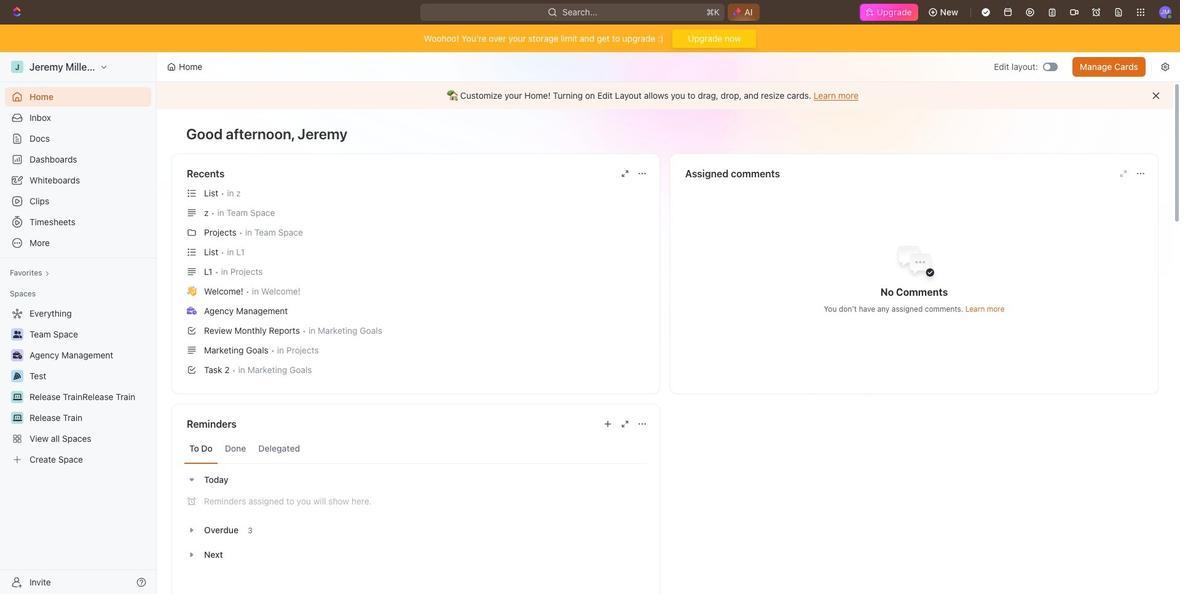 Task type: locate. For each thing, give the bounding box(es) containing it.
pizza slice image
[[14, 373, 21, 380]]

alert
[[157, 82, 1173, 109]]

tab list
[[184, 435, 647, 465]]

business time image
[[187, 307, 197, 315]]

1 laptop code image from the top
[[13, 394, 22, 401]]

tree
[[5, 304, 151, 470]]

0 vertical spatial laptop code image
[[13, 394, 22, 401]]

1 vertical spatial laptop code image
[[13, 415, 22, 422]]

laptop code image
[[13, 394, 22, 401], [13, 415, 22, 422]]

jeremy miller's workspace, , element
[[11, 61, 23, 73]]



Task type: vqa. For each thing, say whether or not it's contained in the screenshot.
Enter New Password text field
no



Task type: describe. For each thing, give the bounding box(es) containing it.
user group image
[[13, 331, 22, 339]]

2 laptop code image from the top
[[13, 415, 22, 422]]

tree inside sidebar navigation
[[5, 304, 151, 470]]

sidebar navigation
[[0, 52, 159, 595]]

business time image
[[13, 352, 22, 360]]



